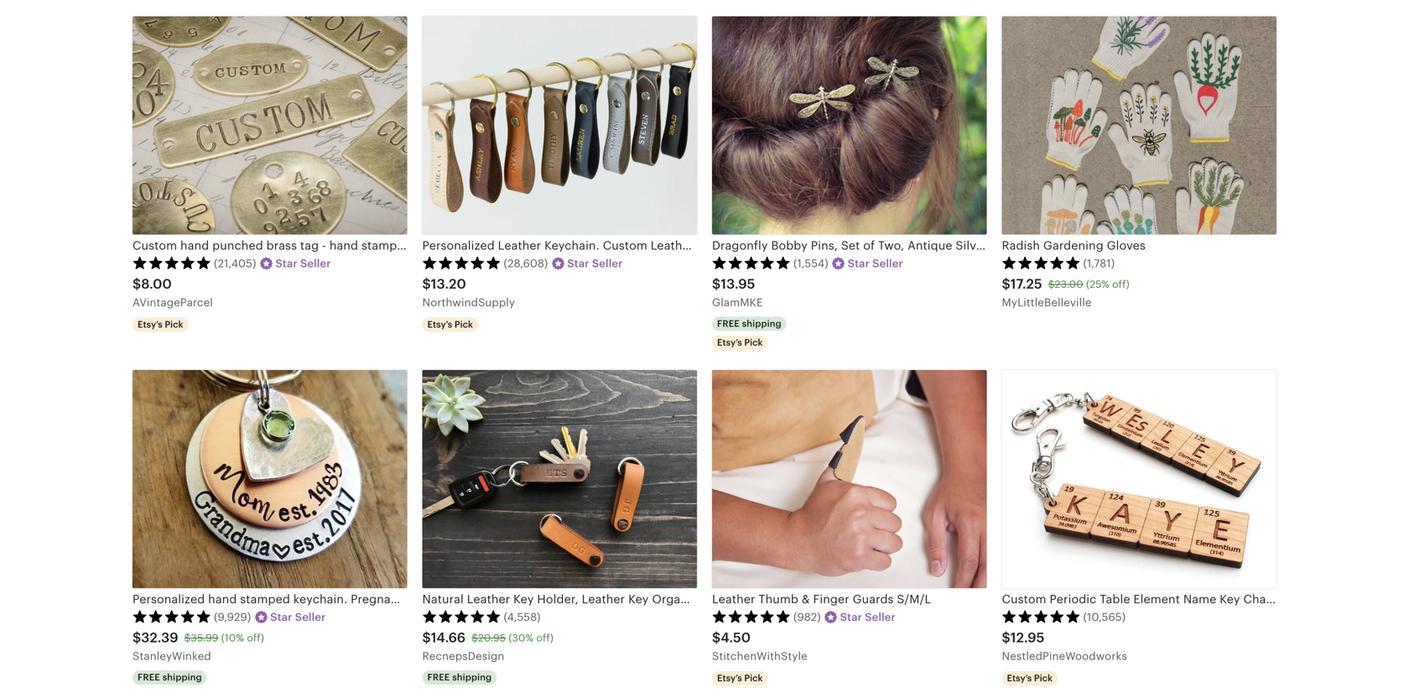 Task type: locate. For each thing, give the bounding box(es) containing it.
off) for 32.39
[[247, 633, 264, 644]]

star down the finger
[[841, 611, 863, 623]]

1 free shipping from the left
[[138, 672, 202, 683]]

off) right the (25%
[[1113, 279, 1130, 290]]

0 horizontal spatial free shipping
[[138, 672, 202, 683]]

5 out of 5 stars image for 8.00
[[133, 256, 211, 269]]

5 out of 5 stars image up 8.00
[[133, 256, 211, 269]]

off) right (30% on the bottom left of the page
[[537, 633, 554, 644]]

1 horizontal spatial free
[[428, 672, 450, 683]]

seller right (1,554)
[[873, 257, 904, 270]]

seller right (28,608)
[[592, 257, 623, 270]]

dragonfly bobby pins, set of two, antique silver, nickel free dragonflies, dragonflies, dragonfly hair clips, silver dragonflies image
[[713, 16, 987, 235]]

(982)
[[794, 611, 821, 623]]

free down stanleywinked
[[138, 672, 160, 683]]

free
[[718, 318, 740, 329], [138, 672, 160, 683], [428, 672, 450, 683]]

thumb
[[759, 592, 799, 606]]

off) for 14.66
[[537, 633, 554, 644]]

pick down northwindsupply
[[455, 319, 473, 330]]

star right (21,405)
[[276, 257, 298, 270]]

0 horizontal spatial off)
[[247, 633, 264, 644]]

$
[[133, 277, 141, 292], [423, 277, 431, 292], [713, 277, 721, 292], [1002, 277, 1011, 292], [1049, 279, 1055, 290], [133, 630, 141, 645], [423, 630, 431, 645], [713, 630, 721, 645], [1002, 630, 1011, 645], [184, 633, 191, 644], [472, 633, 478, 644]]

$ for 8.00
[[133, 277, 141, 292]]

off) for 17.25
[[1113, 279, 1130, 290]]

1 horizontal spatial free shipping
[[428, 672, 492, 683]]

star right (1,554)
[[848, 257, 870, 270]]

5 out of 5 stars image up 12.95
[[1002, 610, 1081, 623]]

32.39
[[141, 630, 178, 645]]

off)
[[1113, 279, 1130, 290], [247, 633, 264, 644], [537, 633, 554, 644]]

star seller right (1,554)
[[848, 257, 904, 270]]

pick down glammke
[[745, 337, 763, 348]]

etsy's down glammke
[[718, 337, 742, 348]]

2 horizontal spatial shipping
[[742, 318, 782, 329]]

5 out of 5 stars image down leather on the bottom right of the page
[[713, 610, 791, 623]]

etsy's for 4.50
[[718, 673, 742, 683]]

2 free shipping from the left
[[428, 672, 492, 683]]

etsy's pick down northwindsupply
[[428, 319, 473, 330]]

free down glammke
[[718, 318, 740, 329]]

5 out of 5 stars image up "13.20"
[[423, 256, 501, 269]]

(9,929)
[[214, 611, 251, 623]]

pick down stitchenwithstyle
[[745, 673, 763, 683]]

free shipping down recnepsdesign
[[428, 672, 492, 683]]

etsy's down northwindsupply
[[428, 319, 453, 330]]

$ 14.66 $ 20.95 (30% off) recnepsdesign
[[423, 630, 554, 663]]

leather
[[713, 592, 756, 606]]

shipping down glammke
[[742, 318, 782, 329]]

etsy's down stitchenwithstyle
[[718, 673, 742, 683]]

$ inside $ 13.95 glammke
[[713, 277, 721, 292]]

star for 13.20
[[568, 257, 590, 270]]

$ for 12.95
[[1002, 630, 1011, 645]]

5 out of 5 stars image up 14.66
[[423, 610, 501, 623]]

star seller right (28,608)
[[568, 257, 623, 270]]

shipping
[[742, 318, 782, 329], [163, 672, 202, 683], [453, 672, 492, 683]]

custom hand punched brass tag -  hand stamped key tag -  key fob - pet tag - custom engraved tag - hotel key tag - custom id tag image
[[133, 16, 407, 235]]

off) inside $ 14.66 $ 20.95 (30% off) recnepsdesign
[[537, 633, 554, 644]]

20.95
[[478, 633, 506, 644]]

seller right (21,405)
[[300, 257, 331, 270]]

$ for 13.95
[[713, 277, 721, 292]]

23.00
[[1055, 279, 1084, 290]]

5 out of 5 stars image for 32.39
[[133, 610, 211, 623]]

personalized leather keychain. custom leather keychain. monogrammed leather keychain. handmade in usa. gold and silver foil available. fob. image
[[423, 16, 697, 235]]

1 horizontal spatial shipping
[[453, 672, 492, 683]]

off) inside $ 32.39 $ 35.99 (10% off) stanleywinked
[[247, 633, 264, 644]]

5 out of 5 stars image for 12.95
[[1002, 610, 1081, 623]]

star for 4.50
[[841, 611, 863, 623]]

(30%
[[509, 633, 534, 644]]

shipping down recnepsdesign
[[453, 672, 492, 683]]

seller
[[300, 257, 331, 270], [592, 257, 623, 270], [873, 257, 904, 270], [295, 611, 326, 623], [865, 611, 896, 623]]

natural leather key holder, leather key organizer, leather key folder, leather key chain, mother's day image
[[423, 370, 697, 588]]

(10%
[[221, 633, 244, 644]]

etsy's pick for 4.50
[[718, 673, 763, 683]]

$ for 13.20
[[423, 277, 431, 292]]

13.20
[[431, 277, 466, 292]]

free shipping down stanleywinked
[[138, 672, 202, 683]]

$ for 32.39
[[133, 630, 141, 645]]

star seller
[[276, 257, 331, 270], [568, 257, 623, 270], [848, 257, 904, 270], [270, 611, 326, 623], [841, 611, 896, 623]]

shipping down stanleywinked
[[163, 672, 202, 683]]

stitchenwithstyle
[[713, 650, 808, 663]]

etsy's pick down stitchenwithstyle
[[718, 673, 763, 683]]

star seller for 4.50
[[841, 611, 896, 623]]

star for 8.00
[[276, 257, 298, 270]]

etsy's
[[138, 319, 163, 330], [428, 319, 453, 330], [718, 337, 742, 348], [718, 673, 742, 683], [1008, 673, 1032, 683]]

star seller down guards
[[841, 611, 896, 623]]

2 horizontal spatial free
[[718, 318, 740, 329]]

free shipping
[[138, 672, 202, 683], [428, 672, 492, 683]]

5 out of 5 stars image
[[133, 256, 211, 269], [423, 256, 501, 269], [713, 256, 791, 269], [1002, 256, 1081, 269], [133, 610, 211, 623], [423, 610, 501, 623], [713, 610, 791, 623], [1002, 610, 1081, 623]]

leather thumb & finger guards s/m/l
[[713, 592, 932, 606]]

5 out of 5 stars image for 4.50
[[713, 610, 791, 623]]

1 horizontal spatial off)
[[537, 633, 554, 644]]

pick
[[165, 319, 183, 330], [455, 319, 473, 330], [745, 337, 763, 348], [745, 673, 763, 683], [1035, 673, 1053, 683]]

$ inside $ 12.95 nestledpinewoodworks
[[1002, 630, 1011, 645]]

star seller for 13.95
[[848, 257, 904, 270]]

etsy's down 12.95
[[1008, 673, 1032, 683]]

seller right (9,929)
[[295, 611, 326, 623]]

4.50
[[721, 630, 751, 645]]

star
[[276, 257, 298, 270], [568, 257, 590, 270], [848, 257, 870, 270], [270, 611, 292, 623], [841, 611, 863, 623]]

etsy's pick
[[138, 319, 183, 330], [428, 319, 473, 330], [718, 673, 763, 683], [1008, 673, 1053, 683]]

star right (28,608)
[[568, 257, 590, 270]]

13.95
[[721, 277, 756, 292]]

free for 32.39
[[138, 672, 160, 683]]

etsy's pick down 12.95
[[1008, 673, 1053, 683]]

star seller right (21,405)
[[276, 257, 331, 270]]

2 horizontal spatial off)
[[1113, 279, 1130, 290]]

off) right (10%
[[247, 633, 264, 644]]

star right (9,929)
[[270, 611, 292, 623]]

$ 12.95 nestledpinewoodworks
[[1002, 630, 1128, 663]]

$ inside $ 4.50 stitchenwithstyle
[[713, 630, 721, 645]]

$ for 14.66
[[423, 630, 431, 645]]

$ 4.50 stitchenwithstyle
[[713, 630, 808, 663]]

etsy's down avintageparcel
[[138, 319, 163, 330]]

seller down guards
[[865, 611, 896, 623]]

free shipping etsy's pick
[[718, 318, 782, 348]]

etsy's pick for 13.20
[[428, 319, 473, 330]]

mylittlebelleville
[[1002, 296, 1092, 309]]

off) inside $ 17.25 $ 23.00 (25% off) mylittlebelleville
[[1113, 279, 1130, 290]]

5 out of 5 stars image up 32.39
[[133, 610, 211, 623]]

etsy's inside "free shipping etsy's pick"
[[718, 337, 742, 348]]

14.66
[[431, 630, 466, 645]]

pick down nestledpinewoodworks on the right of the page
[[1035, 673, 1053, 683]]

&
[[802, 592, 810, 606]]

personalized hand stamped keychain. pregnancy announcement. new grandma gift. first mothers day gift. new grandmother. mothers day necklace image
[[133, 370, 407, 588]]

0 horizontal spatial shipping
[[163, 672, 202, 683]]

free down recnepsdesign
[[428, 672, 450, 683]]

$ inside "$ 8.00 avintageparcel"
[[133, 277, 141, 292]]

(21,405)
[[214, 257, 256, 270]]

(4,558)
[[504, 611, 541, 623]]

$ inside $ 13.20 northwindsupply
[[423, 277, 431, 292]]

etsy's pick down avintageparcel
[[138, 319, 183, 330]]

0 horizontal spatial free
[[138, 672, 160, 683]]

pick down avintageparcel
[[165, 319, 183, 330]]



Task type: vqa. For each thing, say whether or not it's contained in the screenshot.
back to search results link
no



Task type: describe. For each thing, give the bounding box(es) containing it.
shipping for 32.39
[[163, 672, 202, 683]]

star seller for 13.20
[[568, 257, 623, 270]]

pick for 13.20
[[455, 319, 473, 330]]

$ 32.39 $ 35.99 (10% off) stanleywinked
[[133, 630, 264, 663]]

$ for 4.50
[[713, 630, 721, 645]]

seller for 13.95
[[873, 257, 904, 270]]

gardening
[[1044, 239, 1104, 252]]

shipping inside "free shipping etsy's pick"
[[742, 318, 782, 329]]

star seller for 8.00
[[276, 257, 331, 270]]

8.00
[[141, 277, 172, 292]]

etsy's for 12.95
[[1008, 673, 1032, 683]]

(10,565)
[[1084, 611, 1126, 623]]

5 out of 5 stars image for 14.66
[[423, 610, 501, 623]]

(1,781)
[[1084, 257, 1116, 270]]

free shipping for 32.39
[[138, 672, 202, 683]]

leather thumb & finger guards s/m/l image
[[713, 370, 987, 588]]

free shipping for 14.66
[[428, 672, 492, 683]]

pick for 4.50
[[745, 673, 763, 683]]

35.99
[[191, 633, 219, 644]]

seller for 4.50
[[865, 611, 896, 623]]

seller for 13.20
[[592, 257, 623, 270]]

etsy's for 8.00
[[138, 319, 163, 330]]

$ 17.25 $ 23.00 (25% off) mylittlebelleville
[[1002, 277, 1130, 309]]

nestledpinewoodworks
[[1002, 650, 1128, 663]]

northwindsupply
[[423, 296, 515, 309]]

pick inside "free shipping etsy's pick"
[[745, 337, 763, 348]]

stanleywinked
[[133, 650, 211, 663]]

radish gardening gloves image
[[1002, 16, 1277, 235]]

5 out of 5 stars image up 13.95
[[713, 256, 791, 269]]

star seller right (9,929)
[[270, 611, 326, 623]]

$ 13.95 glammke
[[713, 277, 763, 309]]

avintageparcel
[[133, 296, 213, 309]]

gloves
[[1107, 239, 1146, 252]]

finger
[[814, 592, 850, 606]]

star for 13.95
[[848, 257, 870, 270]]

recnepsdesign
[[423, 650, 505, 663]]

etsy's for 13.20
[[428, 319, 453, 330]]

etsy's pick for 12.95
[[1008, 673, 1053, 683]]

custom periodic table element name key chain - backpack clip . custom chemistry gift for science geeks and teachers by nestled pines image
[[1002, 370, 1277, 588]]

seller for 8.00
[[300, 257, 331, 270]]

pick for 12.95
[[1035, 673, 1053, 683]]

radish
[[1002, 239, 1041, 252]]

$ 8.00 avintageparcel
[[133, 277, 213, 309]]

etsy's pick for 8.00
[[138, 319, 183, 330]]

(25%
[[1087, 279, 1110, 290]]

guards
[[853, 592, 894, 606]]

5 out of 5 stars image for 13.20
[[423, 256, 501, 269]]

$ for 17.25
[[1002, 277, 1011, 292]]

(1,554)
[[794, 257, 829, 270]]

$ 13.20 northwindsupply
[[423, 277, 515, 309]]

shipping for 14.66
[[453, 672, 492, 683]]

5 out of 5 stars image up the 17.25
[[1002, 256, 1081, 269]]

(28,608)
[[504, 257, 548, 270]]

17.25
[[1011, 277, 1043, 292]]

glammke
[[713, 296, 763, 309]]

free for 14.66
[[428, 672, 450, 683]]

12.95
[[1011, 630, 1045, 645]]

pick for 8.00
[[165, 319, 183, 330]]

free inside "free shipping etsy's pick"
[[718, 318, 740, 329]]

s/m/l
[[897, 592, 932, 606]]

radish gardening gloves
[[1002, 239, 1146, 252]]



